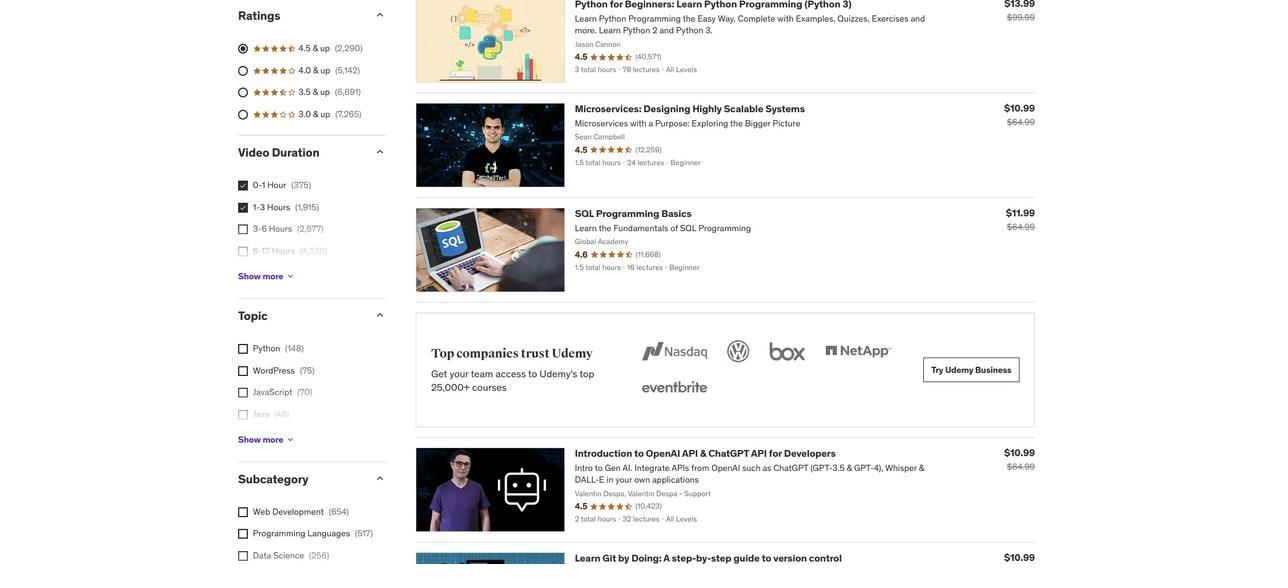 Task type: locate. For each thing, give the bounding box(es) containing it.
hours right 17
[[272, 246, 295, 257]]

small image for subcategory
[[374, 473, 386, 485]]

$11.99
[[1006, 207, 1035, 219]]

(654)
[[329, 506, 349, 518]]

xsmall image for javascript
[[238, 388, 248, 398]]

3 small image from the top
[[374, 473, 386, 485]]

3 $64.99 from the top
[[1007, 462, 1035, 473]]

0 vertical spatial udemy
[[552, 346, 593, 362]]

small image for video duration
[[374, 146, 386, 158]]

0 horizontal spatial udemy
[[552, 346, 593, 362]]

programming right sql
[[596, 207, 659, 220]]

small image
[[374, 9, 386, 21]]

0 vertical spatial to
[[528, 368, 537, 380]]

trust
[[521, 346, 550, 362]]

show more down 6-
[[238, 271, 283, 282]]

1 vertical spatial show
[[238, 434, 261, 445]]

up for 3.0 & up
[[321, 109, 330, 120]]

1 $64.99 from the top
[[1007, 117, 1035, 128]]

1 vertical spatial $10.99 $64.99
[[1004, 447, 1035, 473]]

netapp image
[[823, 338, 894, 365]]

(1,915)
[[295, 202, 319, 213]]

show more
[[238, 271, 283, 282], [238, 434, 283, 445]]

4.5 & up (2,290)
[[299, 43, 363, 54]]

to
[[528, 368, 537, 380], [634, 447, 644, 460]]

to left openai
[[634, 447, 644, 460]]

& for 3.5
[[313, 87, 318, 98]]

java
[[253, 409, 269, 420]]

wordpress (75)
[[253, 365, 315, 376]]

4.0
[[299, 65, 311, 76]]

web
[[253, 506, 270, 518]]

show for topic
[[238, 434, 261, 445]]

udemy right try
[[945, 365, 974, 376]]

1 vertical spatial $64.99
[[1007, 222, 1035, 233]]

show down 6-
[[238, 271, 261, 282]]

1 horizontal spatial api
[[751, 447, 767, 460]]

api
[[682, 447, 698, 460], [751, 447, 767, 460]]

1 horizontal spatial programming
[[596, 207, 659, 220]]

more down java (48)
[[263, 434, 283, 445]]

udemy inside try udemy business link
[[945, 365, 974, 376]]

ratings
[[238, 8, 280, 23]]

small image
[[374, 146, 386, 158], [374, 309, 386, 322], [374, 473, 386, 485]]

1 vertical spatial udemy
[[945, 365, 974, 376]]

$10.99 $64.99
[[1004, 102, 1035, 128], [1004, 447, 1035, 473]]

& right the "4.5"
[[313, 43, 318, 54]]

up
[[320, 43, 330, 54], [321, 65, 330, 76], [320, 87, 330, 98], [321, 109, 330, 120]]

udemy up udemy's
[[552, 346, 593, 362]]

show more down java
[[238, 434, 283, 445]]

0 vertical spatial small image
[[374, 146, 386, 158]]

0 vertical spatial xsmall image
[[238, 203, 248, 213]]

show more button
[[238, 264, 296, 289], [238, 428, 296, 452]]

1 up from the top
[[320, 43, 330, 54]]

$64.99 inside $11.99 $64.99
[[1007, 222, 1035, 233]]

0 horizontal spatial programming
[[253, 528, 305, 539]]

data science (256)
[[253, 550, 329, 561]]

1 show more button from the top
[[238, 264, 296, 289]]

ratings button
[[238, 8, 364, 23]]

3 up from the top
[[320, 87, 330, 98]]

introduction to openai api & chatgpt api for developers link
[[575, 447, 836, 460]]

show more button for video duration
[[238, 264, 296, 289]]

$10.99
[[1004, 102, 1035, 114], [1004, 447, 1035, 459], [1004, 552, 1035, 564]]

business
[[975, 365, 1012, 376]]

xsmall image for web
[[238, 508, 248, 518]]

0 vertical spatial $10.99
[[1004, 102, 1035, 114]]

xsmall image for 6-
[[238, 247, 248, 257]]

api left for
[[751, 447, 767, 460]]

2 vertical spatial $64.99
[[1007, 462, 1035, 473]]

0 horizontal spatial api
[[682, 447, 698, 460]]

$11.99 $64.99
[[1006, 207, 1035, 233]]

hours right the 17+
[[269, 268, 292, 279]]

25,000+
[[431, 381, 470, 394]]

1 vertical spatial xsmall image
[[238, 388, 248, 398]]

show down java
[[238, 434, 261, 445]]

hours
[[267, 202, 290, 213], [269, 224, 292, 235], [272, 246, 295, 257], [269, 268, 292, 279]]

javascript (70)
[[253, 387, 312, 398]]

more
[[263, 271, 283, 282], [263, 434, 283, 445]]

show for video duration
[[238, 271, 261, 282]]

show more button for topic
[[238, 428, 296, 452]]

(70)
[[297, 387, 312, 398]]

(5,142)
[[335, 65, 360, 76]]

api right openai
[[682, 447, 698, 460]]

& right 4.0
[[313, 65, 318, 76]]

to down trust
[[528, 368, 537, 380]]

4.0 & up (5,142)
[[299, 65, 360, 76]]

2 vertical spatial $10.99
[[1004, 552, 1035, 564]]

& left chatgpt
[[700, 447, 706, 460]]

4 up from the top
[[321, 109, 330, 120]]

0 vertical spatial $64.99
[[1007, 117, 1035, 128]]

2 vertical spatial small image
[[374, 473, 386, 485]]

up right 4.0
[[321, 65, 330, 76]]

show more button down java (48)
[[238, 428, 296, 452]]

2 xsmall image from the top
[[238, 388, 248, 398]]

2 $10.99 $64.99 from the top
[[1004, 447, 1035, 473]]

0 vertical spatial show
[[238, 271, 261, 282]]

xsmall image
[[238, 181, 248, 191], [238, 225, 248, 235], [238, 247, 248, 257], [286, 272, 296, 281], [238, 344, 248, 354], [238, 366, 248, 376], [238, 410, 248, 420], [286, 435, 296, 445], [238, 508, 248, 518], [238, 530, 248, 539], [238, 552, 248, 561]]

0-
[[253, 180, 262, 191]]

$64.99
[[1007, 117, 1035, 128], [1007, 222, 1035, 233], [1007, 462, 1035, 473]]

up right 3.0
[[321, 109, 330, 120]]

2 more from the top
[[263, 434, 283, 445]]

try udemy business link
[[924, 358, 1020, 383]]

1 show from the top
[[238, 271, 261, 282]]

udemy
[[552, 346, 593, 362], [945, 365, 974, 376]]

programming up the science at left bottom
[[253, 528, 305, 539]]

2 $10.99 from the top
[[1004, 447, 1035, 459]]

2 up from the top
[[321, 65, 330, 76]]

up right the "4.5"
[[320, 43, 330, 54]]

xsmall image for programming
[[238, 530, 248, 539]]

&
[[313, 43, 318, 54], [313, 65, 318, 76], [313, 87, 318, 98], [313, 109, 318, 120], [700, 447, 706, 460]]

xsmall image for python
[[238, 344, 248, 354]]

video
[[238, 145, 269, 160]]

2 show more from the top
[[238, 434, 283, 445]]

javascript
[[253, 387, 292, 398]]

your
[[450, 368, 469, 380]]

team
[[471, 368, 493, 380]]

2 show more button from the top
[[238, 428, 296, 452]]

1 xsmall image from the top
[[238, 203, 248, 213]]

4.5
[[299, 43, 311, 54]]

1 vertical spatial to
[[634, 447, 644, 460]]

1 vertical spatial more
[[263, 434, 283, 445]]

up for 4.0 & up
[[321, 65, 330, 76]]

0 vertical spatial $10.99 $64.99
[[1004, 102, 1035, 128]]

sql programming basics
[[575, 207, 692, 220]]

2 $64.99 from the top
[[1007, 222, 1035, 233]]

show
[[238, 271, 261, 282], [238, 434, 261, 445]]

more for video duration
[[263, 271, 283, 282]]

(4,230)
[[300, 246, 327, 257]]

0 vertical spatial show more button
[[238, 264, 296, 289]]

show more button down 17
[[238, 264, 296, 289]]

hours right 6
[[269, 224, 292, 235]]

6-17 hours (4,230)
[[253, 246, 327, 257]]

small image for topic
[[374, 309, 386, 322]]

& right 3.5
[[313, 87, 318, 98]]

xsmall image left the 1-
[[238, 203, 248, 213]]

1 vertical spatial small image
[[374, 309, 386, 322]]

0 vertical spatial show more
[[238, 271, 283, 282]]

programming
[[596, 207, 659, 220], [253, 528, 305, 539]]

hours right 3
[[267, 202, 290, 213]]

$64.99 for introduction to openai api & chatgpt api for developers
[[1007, 462, 1035, 473]]

subcategory
[[238, 472, 308, 487]]

1 vertical spatial show more button
[[238, 428, 296, 452]]

$64.99 for microservices: designing highly scalable systems
[[1007, 117, 1035, 128]]

xsmall image left the javascript
[[238, 388, 248, 398]]

1 more from the top
[[263, 271, 283, 282]]

& for 3.0
[[313, 109, 318, 120]]

python (148)
[[253, 343, 304, 354]]

xsmall image for 3-
[[238, 225, 248, 235]]

17+ hours
[[253, 268, 292, 279]]

designing
[[644, 103, 691, 115]]

top
[[431, 346, 454, 362]]

1 small image from the top
[[374, 146, 386, 158]]

up right 3.5
[[320, 87, 330, 98]]

1 horizontal spatial udemy
[[945, 365, 974, 376]]

hour
[[267, 180, 286, 191]]

top companies trust udemy get your team access to udemy's top 25,000+ courses
[[431, 346, 594, 394]]

1 vertical spatial show more
[[238, 434, 283, 445]]

1 show more from the top
[[238, 271, 283, 282]]

(2,677)
[[297, 224, 324, 235]]

0 vertical spatial more
[[263, 271, 283, 282]]

sql programming basics link
[[575, 207, 692, 220]]

xsmall image
[[238, 203, 248, 213], [238, 388, 248, 398]]

get
[[431, 368, 447, 380]]

more down 17
[[263, 271, 283, 282]]

eventbrite image
[[639, 375, 710, 402]]

2 show from the top
[[238, 434, 261, 445]]

1 vertical spatial $10.99
[[1004, 447, 1035, 459]]

& right 3.0
[[313, 109, 318, 120]]

sql
[[575, 207, 594, 220]]

0 horizontal spatial to
[[528, 368, 537, 380]]

2 small image from the top
[[374, 309, 386, 322]]

1 vertical spatial programming
[[253, 528, 305, 539]]

1 $10.99 $64.99 from the top
[[1004, 102, 1035, 128]]

hours for 3-6 hours
[[269, 224, 292, 235]]

subcategory button
[[238, 472, 364, 487]]

1 $10.99 from the top
[[1004, 102, 1035, 114]]



Task type: describe. For each thing, give the bounding box(es) containing it.
(256)
[[309, 550, 329, 561]]

xsmall image for data
[[238, 552, 248, 561]]

17+
[[253, 268, 266, 279]]

basics
[[661, 207, 692, 220]]

3.5 & up (6,691)
[[299, 87, 361, 98]]

udemy's
[[540, 368, 578, 380]]

data
[[253, 550, 271, 561]]

openai
[[646, 447, 680, 460]]

companies
[[457, 346, 519, 362]]

3 $10.99 from the top
[[1004, 552, 1035, 564]]

top
[[580, 368, 594, 380]]

nasdaq image
[[639, 338, 710, 365]]

introduction to openai api & chatgpt api for developers
[[575, 447, 836, 460]]

scalable
[[724, 103, 764, 115]]

$10.99 $64.99 for microservices: designing highly scalable systems
[[1004, 102, 1035, 128]]

hours for 1-3 hours
[[267, 202, 290, 213]]

to inside top companies trust udemy get your team access to udemy's top 25,000+ courses
[[528, 368, 537, 380]]

1 api from the left
[[682, 447, 698, 460]]

& for 4.0
[[313, 65, 318, 76]]

languages
[[308, 528, 350, 539]]

1
[[262, 180, 265, 191]]

hours for 6-17 hours
[[272, 246, 295, 257]]

(6,691)
[[335, 87, 361, 98]]

topic
[[238, 309, 268, 323]]

development
[[272, 506, 324, 518]]

xsmall image for 0-
[[238, 181, 248, 191]]

& for 4.5
[[313, 43, 318, 54]]

video duration button
[[238, 145, 364, 160]]

6
[[262, 224, 267, 235]]

$10.99 for microservices: designing highly scalable systems
[[1004, 102, 1035, 114]]

3-6 hours (2,677)
[[253, 224, 324, 235]]

1-
[[253, 202, 260, 213]]

2 api from the left
[[751, 447, 767, 460]]

science
[[273, 550, 304, 561]]

wordpress
[[253, 365, 295, 376]]

1-3 hours (1,915)
[[253, 202, 319, 213]]

microservices: designing highly scalable systems link
[[575, 103, 805, 115]]

xsmall image for wordpress
[[238, 366, 248, 376]]

3
[[260, 202, 265, 213]]

3.0 & up (7,265)
[[299, 109, 362, 120]]

video duration
[[238, 145, 320, 160]]

courses
[[472, 381, 507, 394]]

(48)
[[274, 409, 289, 420]]

3.0
[[299, 109, 311, 120]]

more for topic
[[263, 434, 283, 445]]

systems
[[766, 103, 805, 115]]

show more for topic
[[238, 434, 283, 445]]

duration
[[272, 145, 320, 160]]

up for 4.5 & up
[[320, 43, 330, 54]]

(148)
[[285, 343, 304, 354]]

highly
[[693, 103, 722, 115]]

chatgpt
[[708, 447, 749, 460]]

1 horizontal spatial to
[[634, 447, 644, 460]]

try
[[932, 365, 944, 376]]

0-1 hour (375)
[[253, 180, 311, 191]]

0 vertical spatial programming
[[596, 207, 659, 220]]

developers
[[784, 447, 836, 460]]

volkswagen image
[[725, 338, 752, 365]]

for
[[769, 447, 782, 460]]

(7,265)
[[335, 109, 362, 120]]

python
[[253, 343, 280, 354]]

(75)
[[300, 365, 315, 376]]

6-
[[253, 246, 262, 257]]

introduction
[[575, 447, 632, 460]]

access
[[496, 368, 526, 380]]

xsmall image for java
[[238, 410, 248, 420]]

$10.99 for introduction to openai api & chatgpt api for developers
[[1004, 447, 1035, 459]]

xsmall image for 1-
[[238, 203, 248, 213]]

microservices: designing highly scalable systems
[[575, 103, 805, 115]]

show more for video duration
[[238, 271, 283, 282]]

web development (654)
[[253, 506, 349, 518]]

try udemy business
[[932, 365, 1012, 376]]

3.5
[[299, 87, 311, 98]]

box image
[[767, 338, 808, 365]]

(517)
[[355, 528, 373, 539]]

programming languages (517)
[[253, 528, 373, 539]]

(2,290)
[[335, 43, 363, 54]]

$10.99 $64.99 for introduction to openai api & chatgpt api for developers
[[1004, 447, 1035, 473]]

topic button
[[238, 309, 364, 323]]

3-
[[253, 224, 262, 235]]

up for 3.5 & up
[[320, 87, 330, 98]]

c#
[[253, 431, 264, 442]]

$64.99 for sql programming basics
[[1007, 222, 1035, 233]]

java (48)
[[253, 409, 289, 420]]

17
[[262, 246, 270, 257]]

$99.99
[[1007, 12, 1035, 23]]

microservices:
[[575, 103, 642, 115]]

udemy inside top companies trust udemy get your team access to udemy's top 25,000+ courses
[[552, 346, 593, 362]]



Task type: vqa. For each thing, say whether or not it's contained in the screenshot.


